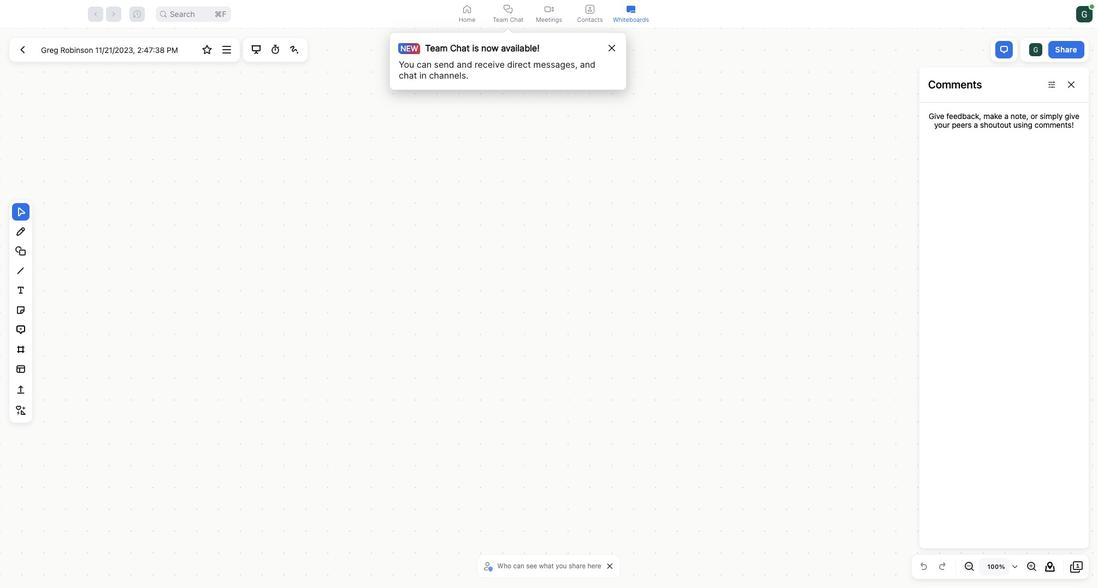 Task type: vqa. For each thing, say whether or not it's contained in the screenshot.
Contacts
yes



Task type: describe. For each thing, give the bounding box(es) containing it.
team chat
[[493, 16, 524, 23]]

chat
[[399, 70, 417, 81]]

in
[[420, 70, 427, 81]]

is
[[472, 43, 479, 54]]

tooltip containing team chat is now available! you can send and receive direct messages, and chat in channels.
[[390, 28, 627, 90]]

avatar image
[[1077, 6, 1093, 22]]

send
[[434, 59, 454, 70]]

can
[[417, 59, 432, 70]]

home button
[[447, 0, 488, 28]]

chat for team chat
[[510, 16, 524, 23]]

now
[[481, 43, 499, 54]]

receive
[[475, 59, 505, 70]]

you can send and receive direct messages, and chat in channels. element
[[399, 59, 606, 81]]

direct
[[507, 59, 531, 70]]

contacts button
[[570, 0, 611, 28]]

whiteboard small image
[[627, 5, 636, 13]]

whiteboards
[[613, 16, 649, 23]]

chat for team chat is now available! you can send and receive direct messages, and chat in channels.
[[450, 43, 470, 54]]

you
[[399, 59, 414, 70]]



Task type: locate. For each thing, give the bounding box(es) containing it.
team for team chat
[[493, 16, 508, 23]]

chat left is
[[450, 43, 470, 54]]

channels.
[[429, 70, 469, 81]]

team chat image
[[504, 5, 513, 13]]

team up send on the top of the page
[[425, 43, 448, 54]]

2 and from the left
[[580, 59, 596, 70]]

team down team chat image
[[493, 16, 508, 23]]

team chat is now available! you can send and receive direct messages, and chat in channels.
[[399, 43, 596, 81]]

search
[[170, 9, 195, 18]]

whiteboards button
[[611, 0, 652, 28]]

tooltip
[[390, 28, 627, 90]]

contacts
[[577, 16, 603, 23]]

team chat image
[[504, 5, 513, 13]]

tab list
[[447, 0, 652, 28]]

available!
[[501, 43, 540, 54]]

team
[[493, 16, 508, 23], [425, 43, 448, 54]]

team chat is now available! element
[[402, 42, 540, 55]]

1 vertical spatial chat
[[450, 43, 470, 54]]

team chat button
[[488, 0, 529, 28]]

online image
[[1090, 4, 1095, 9], [1090, 4, 1095, 9]]

home
[[459, 16, 476, 23]]

chat
[[510, 16, 524, 23], [450, 43, 470, 54]]

team inside "team chat is now available! you can send and receive direct messages, and chat in channels."
[[425, 43, 448, 54]]

and down the team chat is now available! element at top left
[[457, 59, 472, 70]]

0 horizontal spatial and
[[457, 59, 472, 70]]

home small image
[[463, 5, 472, 13]]

profile contact image
[[586, 5, 595, 13]]

1 horizontal spatial chat
[[510, 16, 524, 23]]

1 and from the left
[[457, 59, 472, 70]]

video on image
[[545, 5, 554, 13], [545, 5, 554, 13]]

team for team chat is now available! you can send and receive direct messages, and chat in channels.
[[425, 43, 448, 54]]

close image
[[609, 45, 615, 51], [609, 45, 615, 51]]

team inside button
[[493, 16, 508, 23]]

0 vertical spatial chat
[[510, 16, 524, 23]]

profile contact image
[[586, 5, 595, 13]]

0 horizontal spatial chat
[[450, 43, 470, 54]]

1 vertical spatial team
[[425, 43, 448, 54]]

chat inside button
[[510, 16, 524, 23]]

magnifier image
[[160, 11, 167, 17], [160, 11, 167, 17]]

1 horizontal spatial and
[[580, 59, 596, 70]]

⌘f
[[214, 9, 227, 18]]

messages,
[[534, 59, 578, 70]]

chat down team chat image
[[510, 16, 524, 23]]

chat inside "team chat is now available! you can send and receive direct messages, and chat in channels."
[[450, 43, 470, 54]]

tab list containing home
[[447, 0, 652, 28]]

home small image
[[463, 5, 472, 13]]

meetings
[[536, 16, 562, 23]]

and right messages,
[[580, 59, 596, 70]]

1 horizontal spatial team
[[493, 16, 508, 23]]

0 horizontal spatial team
[[425, 43, 448, 54]]

meetings button
[[529, 0, 570, 28]]

0 vertical spatial team
[[493, 16, 508, 23]]

and
[[457, 59, 472, 70], [580, 59, 596, 70]]

whiteboard small image
[[627, 5, 636, 13]]



